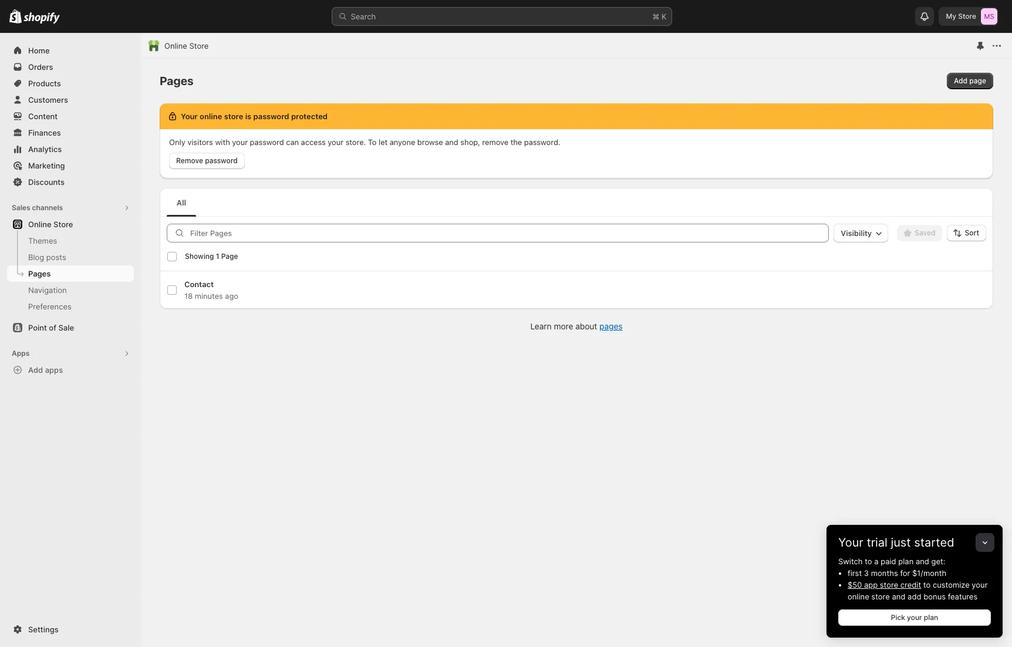 Task type: describe. For each thing, give the bounding box(es) containing it.
analytics link
[[7, 141, 134, 157]]

sales channels
[[12, 203, 63, 212]]

$1/month
[[913, 569, 947, 578]]

point of sale button
[[0, 320, 141, 336]]

features
[[949, 592, 978, 602]]

⌘
[[653, 12, 660, 21]]

your
[[839, 536, 864, 550]]

0 horizontal spatial shopify image
[[9, 9, 22, 24]]

apps
[[12, 349, 30, 358]]

add apps
[[28, 365, 63, 375]]

0 horizontal spatial online
[[28, 220, 51, 229]]

1 vertical spatial your
[[908, 613, 923, 622]]

$50 app store credit
[[848, 581, 922, 590]]

first 3 months for $1/month
[[848, 569, 947, 578]]

paid
[[882, 557, 897, 566]]

1 horizontal spatial plan
[[925, 613, 939, 622]]

a
[[875, 557, 879, 566]]

of
[[49, 323, 56, 333]]

blog posts
[[28, 253, 66, 262]]

0 vertical spatial to
[[866, 557, 873, 566]]

pages link
[[7, 266, 134, 282]]

2 vertical spatial store
[[54, 220, 73, 229]]

customers
[[28, 95, 68, 105]]

pages
[[28, 269, 51, 279]]

point of sale
[[28, 323, 74, 333]]

orders link
[[7, 59, 134, 75]]

⌘ k
[[653, 12, 667, 21]]

your inside to customize your online store and add bonus features
[[973, 581, 989, 590]]

posts
[[46, 253, 66, 262]]

switch to a paid plan and get:
[[839, 557, 946, 566]]

$50 app store credit link
[[848, 581, 922, 590]]

2 horizontal spatial store
[[959, 12, 977, 21]]

orders
[[28, 62, 53, 72]]

sales channels button
[[7, 200, 134, 216]]

$50
[[848, 581, 863, 590]]

analytics
[[28, 145, 62, 154]]

add apps button
[[7, 362, 134, 378]]

0 horizontal spatial online store
[[28, 220, 73, 229]]

for
[[901, 569, 911, 578]]

blog
[[28, 253, 44, 262]]

discounts
[[28, 177, 65, 187]]

1 horizontal spatial shopify image
[[24, 12, 60, 24]]

months
[[872, 569, 899, 578]]

blog posts link
[[7, 249, 134, 266]]

online
[[848, 592, 870, 602]]

customize
[[934, 581, 971, 590]]

pick your plan
[[892, 613, 939, 622]]

to inside to customize your online store and add bonus features
[[924, 581, 931, 590]]

bonus
[[924, 592, 947, 602]]

your trial just started button
[[827, 525, 1004, 550]]

to customize your online store and add bonus features
[[848, 581, 989, 602]]

0 vertical spatial online store link
[[165, 40, 209, 52]]

content
[[28, 112, 58, 121]]

1 horizontal spatial online
[[165, 41, 187, 51]]

just
[[892, 536, 912, 550]]



Task type: locate. For each thing, give the bounding box(es) containing it.
0 horizontal spatial to
[[866, 557, 873, 566]]

1 horizontal spatial online store
[[165, 41, 209, 51]]

finances
[[28, 128, 61, 137]]

online store
[[165, 41, 209, 51], [28, 220, 73, 229]]

pick
[[892, 613, 906, 622]]

1 horizontal spatial online store link
[[165, 40, 209, 52]]

apps button
[[7, 345, 134, 362]]

1 horizontal spatial to
[[924, 581, 931, 590]]

sales
[[12, 203, 30, 212]]

online store image
[[148, 40, 160, 52]]

themes
[[28, 236, 57, 246]]

and inside to customize your online store and add bonus features
[[893, 592, 906, 602]]

my store image
[[982, 8, 998, 25]]

0 horizontal spatial your
[[908, 613, 923, 622]]

online store down channels
[[28, 220, 73, 229]]

shopify image
[[9, 9, 22, 24], [24, 12, 60, 24]]

0 vertical spatial and
[[917, 557, 930, 566]]

online store right online store 'image'
[[165, 41, 209, 51]]

apps
[[45, 365, 63, 375]]

themes link
[[7, 233, 134, 249]]

your
[[973, 581, 989, 590], [908, 613, 923, 622]]

store right my
[[959, 12, 977, 21]]

settings link
[[7, 622, 134, 638]]

content link
[[7, 108, 134, 125]]

sale
[[58, 323, 74, 333]]

your trial just started element
[[827, 556, 1004, 638]]

your up features
[[973, 581, 989, 590]]

1 vertical spatial online store link
[[7, 216, 134, 233]]

customers link
[[7, 92, 134, 108]]

0 vertical spatial plan
[[899, 557, 914, 566]]

store
[[959, 12, 977, 21], [189, 41, 209, 51], [54, 220, 73, 229]]

started
[[915, 536, 955, 550]]

store down the months
[[881, 581, 899, 590]]

settings
[[28, 625, 59, 635]]

1 vertical spatial and
[[893, 592, 906, 602]]

point
[[28, 323, 47, 333]]

and up $1/month
[[917, 557, 930, 566]]

0 horizontal spatial store
[[54, 220, 73, 229]]

my
[[947, 12, 957, 21]]

your trial just started
[[839, 536, 955, 550]]

marketing
[[28, 161, 65, 170]]

online
[[165, 41, 187, 51], [28, 220, 51, 229]]

1 vertical spatial plan
[[925, 613, 939, 622]]

online store link right online store 'image'
[[165, 40, 209, 52]]

navigation link
[[7, 282, 134, 298]]

1 vertical spatial online
[[28, 220, 51, 229]]

pick your plan link
[[839, 610, 992, 626]]

0 horizontal spatial plan
[[899, 557, 914, 566]]

your right pick
[[908, 613, 923, 622]]

and
[[917, 557, 930, 566], [893, 592, 906, 602]]

to down $1/month
[[924, 581, 931, 590]]

finances link
[[7, 125, 134, 141]]

1 horizontal spatial and
[[917, 557, 930, 566]]

first
[[848, 569, 863, 578]]

1 vertical spatial to
[[924, 581, 931, 590]]

home
[[28, 46, 50, 55]]

store inside to customize your online store and add bonus features
[[872, 592, 891, 602]]

app
[[865, 581, 879, 590]]

0 vertical spatial store
[[881, 581, 899, 590]]

get:
[[932, 557, 946, 566]]

store
[[881, 581, 899, 590], [872, 592, 891, 602]]

1 horizontal spatial store
[[189, 41, 209, 51]]

switch
[[839, 557, 863, 566]]

0 vertical spatial store
[[959, 12, 977, 21]]

plan down bonus
[[925, 613, 939, 622]]

add
[[908, 592, 922, 602]]

discounts link
[[7, 174, 134, 190]]

channels
[[32, 203, 63, 212]]

1 vertical spatial store
[[189, 41, 209, 51]]

online up themes
[[28, 220, 51, 229]]

1 vertical spatial store
[[872, 592, 891, 602]]

to left a
[[866, 557, 873, 566]]

and for plan
[[917, 557, 930, 566]]

k
[[662, 12, 667, 21]]

point of sale link
[[7, 320, 134, 336]]

online store link down channels
[[7, 216, 134, 233]]

marketing link
[[7, 157, 134, 174]]

add
[[28, 365, 43, 375]]

products link
[[7, 75, 134, 92]]

products
[[28, 79, 61, 88]]

plan
[[899, 557, 914, 566], [925, 613, 939, 622]]

0 horizontal spatial and
[[893, 592, 906, 602]]

store up themes link
[[54, 220, 73, 229]]

and left add
[[893, 592, 906, 602]]

navigation
[[28, 286, 67, 295]]

0 vertical spatial online store
[[165, 41, 209, 51]]

my store
[[947, 12, 977, 21]]

search
[[351, 12, 376, 21]]

preferences
[[28, 302, 72, 311]]

3
[[865, 569, 870, 578]]

and for store
[[893, 592, 906, 602]]

plan up for
[[899, 557, 914, 566]]

online right online store 'image'
[[165, 41, 187, 51]]

online store link
[[165, 40, 209, 52], [7, 216, 134, 233]]

1 vertical spatial online store
[[28, 220, 73, 229]]

home link
[[7, 42, 134, 59]]

store down $50 app store credit link
[[872, 592, 891, 602]]

to
[[866, 557, 873, 566], [924, 581, 931, 590]]

credit
[[901, 581, 922, 590]]

store right online store 'image'
[[189, 41, 209, 51]]

0 vertical spatial online
[[165, 41, 187, 51]]

preferences link
[[7, 298, 134, 315]]

0 horizontal spatial online store link
[[7, 216, 134, 233]]

trial
[[867, 536, 888, 550]]

1 horizontal spatial your
[[973, 581, 989, 590]]

0 vertical spatial your
[[973, 581, 989, 590]]



Task type: vqa. For each thing, say whether or not it's contained in the screenshot.
the left Create
no



